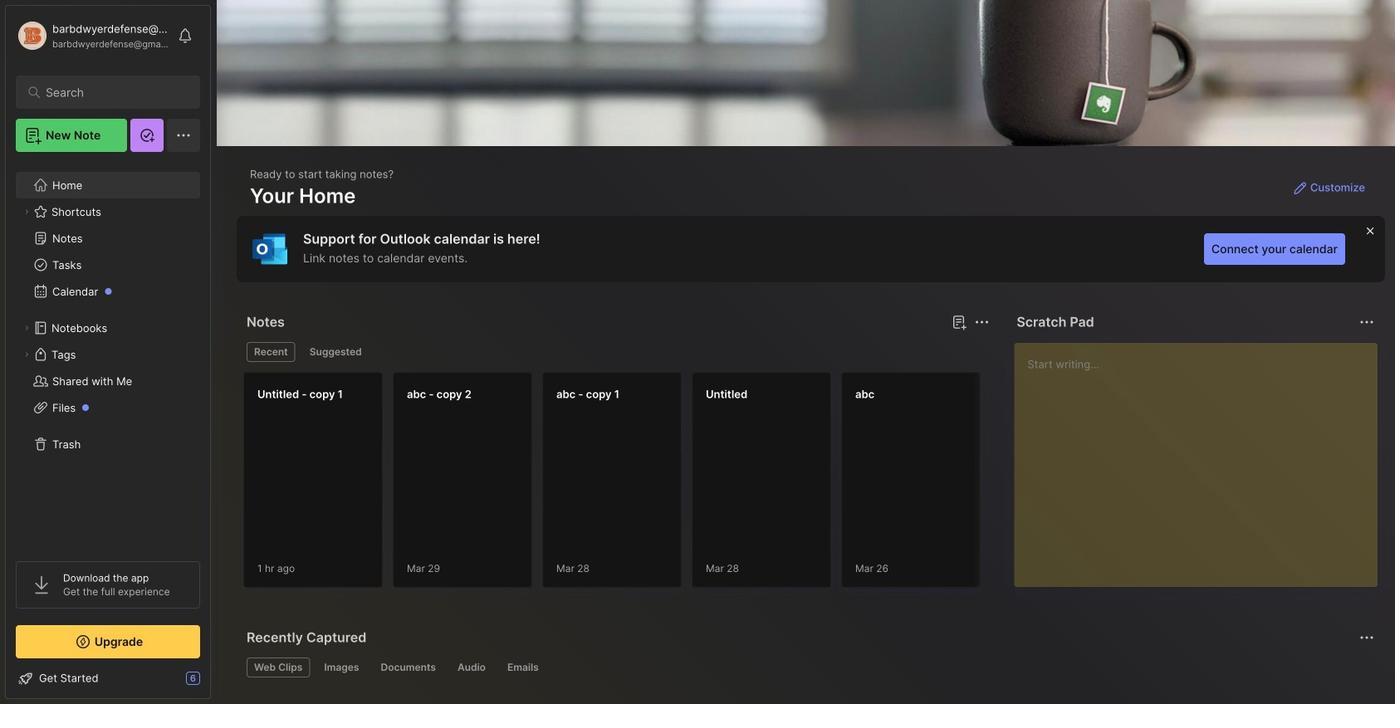 Task type: describe. For each thing, give the bounding box(es) containing it.
Search text field
[[46, 85, 178, 100]]

Account field
[[16, 19, 169, 52]]

more actions image
[[972, 312, 992, 332]]

click to collapse image
[[210, 673, 222, 693]]

none search field inside main element
[[46, 82, 178, 102]]

expand notebooks image
[[22, 323, 32, 333]]

tree inside main element
[[6, 162, 210, 546]]

1 tab list from the top
[[247, 342, 987, 362]]



Task type: locate. For each thing, give the bounding box(es) containing it.
more actions image
[[1357, 312, 1377, 332]]

2 more actions field from the left
[[1355, 311, 1378, 334]]

More actions field
[[970, 311, 993, 334], [1355, 311, 1378, 334]]

row group
[[243, 372, 1395, 598]]

tab list
[[247, 342, 987, 362], [247, 658, 1372, 678]]

1 more actions field from the left
[[970, 311, 993, 334]]

2 tab list from the top
[[247, 658, 1372, 678]]

Start writing… text field
[[1027, 343, 1377, 574]]

expand tags image
[[22, 350, 32, 360]]

1 horizontal spatial more actions field
[[1355, 311, 1378, 334]]

Help and Learning task checklist field
[[6, 665, 210, 692]]

0 horizontal spatial more actions field
[[970, 311, 993, 334]]

0 vertical spatial tab list
[[247, 342, 987, 362]]

tab
[[247, 342, 295, 362], [302, 342, 369, 362], [247, 658, 310, 678], [317, 658, 367, 678], [373, 658, 443, 678], [450, 658, 493, 678], [500, 658, 546, 678]]

None search field
[[46, 82, 178, 102]]

main element
[[0, 0, 216, 704]]

tree
[[6, 162, 210, 546]]

1 vertical spatial tab list
[[247, 658, 1372, 678]]



Task type: vqa. For each thing, say whether or not it's contained in the screenshot.
Note Window element
no



